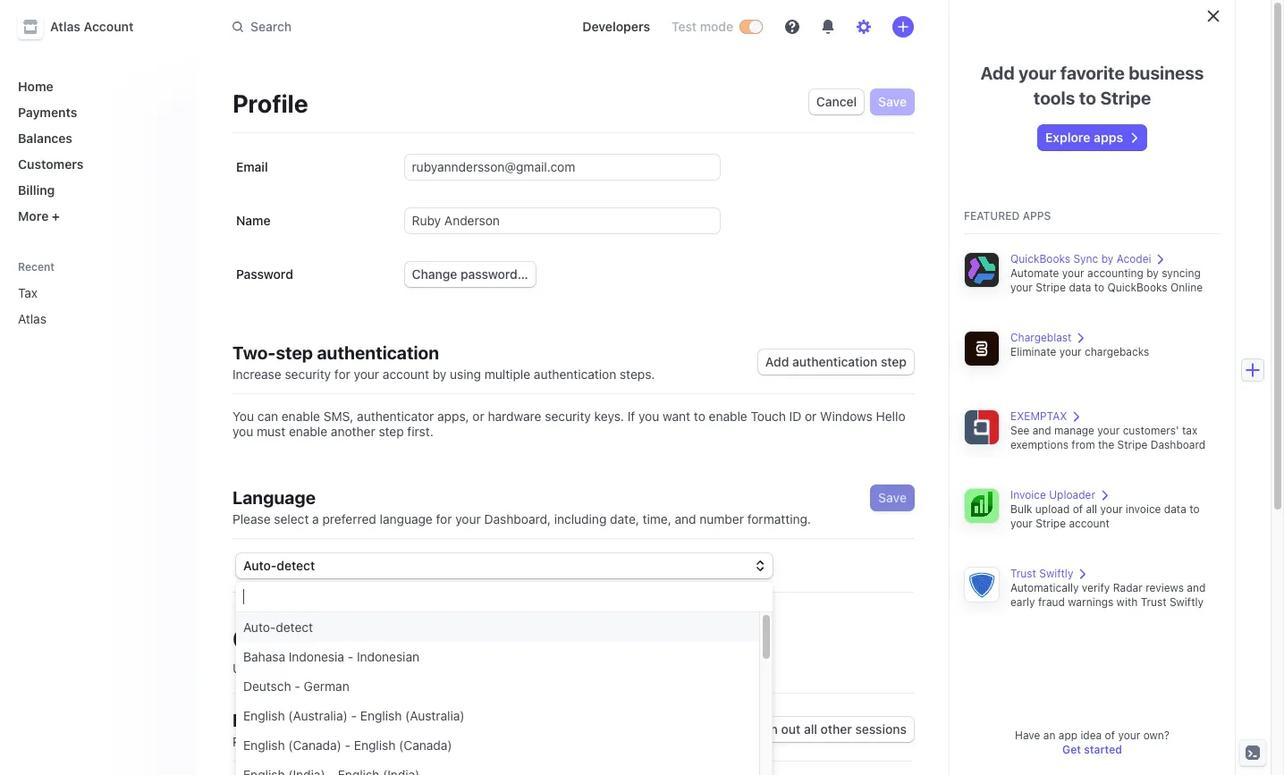 Task type: locate. For each thing, give the bounding box(es) containing it.
by down acodei
[[1147, 267, 1159, 280]]

your left own?
[[1118, 729, 1141, 742]]

verify
[[1082, 581, 1110, 595]]

english
[[243, 708, 285, 724], [360, 708, 402, 724], [243, 738, 285, 753], [354, 738, 396, 753]]

0 horizontal spatial and
[[675, 512, 696, 527]]

apps
[[1094, 130, 1123, 145]]

security
[[285, 367, 331, 382], [545, 409, 591, 424]]

1 vertical spatial trust
[[1141, 596, 1167, 609]]

0 vertical spatial auto-
[[243, 558, 277, 573]]

- up english (canada) - english (canada)
[[351, 708, 357, 724]]

0 vertical spatial save button
[[871, 89, 914, 114]]

1 horizontal spatial for
[[436, 512, 452, 527]]

stripe down favorite at the right of the page
[[1100, 88, 1151, 108]]

chargebacks
[[1085, 345, 1150, 359]]

recent navigation links element
[[0, 252, 197, 334]]

enable left touch
[[709, 409, 748, 424]]

- for (canada)
[[345, 738, 351, 753]]

0 horizontal spatial (australia)
[[288, 708, 348, 724]]

0 vertical spatial data
[[1069, 281, 1092, 294]]

your down chargeblast
[[1060, 345, 1082, 359]]

0 horizontal spatial or
[[473, 409, 485, 424]]

0 horizontal spatial account
[[383, 367, 429, 382]]

atlas inside button
[[50, 19, 80, 34]]

deutsch
[[243, 679, 291, 694]]

None text field
[[405, 208, 720, 233]]

0 horizontal spatial (canada)
[[288, 738, 341, 753]]

0 vertical spatial by
[[1102, 252, 1114, 266]]

- left logged
[[345, 738, 351, 753]]

using
[[450, 367, 481, 382]]

save button right 'cancel' "button"
[[871, 89, 914, 114]]

0 horizontal spatial swiftly
[[1040, 567, 1074, 580]]

another
[[331, 424, 375, 439]]

0 horizontal spatial atlas
[[18, 311, 46, 326]]

list box
[[236, 613, 759, 775]]

-
[[348, 649, 353, 665], [295, 679, 300, 694], [351, 708, 357, 724], [345, 738, 351, 753]]

0 vertical spatial atlas
[[50, 19, 80, 34]]

0 horizontal spatial security
[[285, 367, 331, 382]]

1 vertical spatial preferences
[[399, 661, 468, 676]]

(canada) right logged
[[399, 738, 452, 753]]

for inside language please select a preferred language for your dashboard, including date, time, and number formatting.
[[436, 512, 452, 527]]

communication
[[307, 661, 396, 676]]

1 vertical spatial all
[[804, 722, 817, 737]]

None email field
[[405, 155, 720, 180]]

favorite
[[1061, 63, 1125, 83]]

and right reviews
[[1187, 581, 1206, 595]]

save
[[878, 94, 907, 109], [878, 490, 907, 505]]

1 vertical spatial save button
[[871, 486, 914, 511]]

1 vertical spatial swiftly
[[1170, 596, 1204, 609]]

preferred
[[322, 512, 376, 527]]

select
[[274, 512, 309, 527]]

tax
[[18, 285, 38, 301]]

must
[[257, 424, 286, 439]]

stripe inside automate your accounting by syncing your stripe data to quickbooks online
[[1036, 281, 1066, 294]]

auto-detect
[[243, 558, 315, 573], [243, 620, 313, 635]]

number
[[700, 512, 744, 527]]

help image
[[785, 20, 800, 34]]

1 vertical spatial data
[[1164, 503, 1187, 516]]

update
[[233, 661, 275, 676]]

data down quickbooks sync by acodei
[[1069, 281, 1092, 294]]

trust inside automatically verify radar reviews and early fraud warnings with trust swiftly
[[1141, 596, 1167, 609]]

trust
[[1011, 567, 1037, 580], [1141, 596, 1167, 609]]

0 vertical spatial swiftly
[[1040, 567, 1074, 580]]

1 horizontal spatial all
[[1086, 503, 1098, 516]]

0 horizontal spatial trust
[[1011, 567, 1037, 580]]

stripe down upload
[[1036, 517, 1066, 530]]

profile
[[233, 89, 308, 118]]

authentication up the you can enable sms, authenticator apps, or hardware security keys. if you want to enable touch id or windows hello you must enable another step first.
[[534, 367, 617, 382]]

2 horizontal spatial authentication
[[792, 354, 878, 369]]

your inside two-step authentication increase security for your account by using multiple authentication steps.
[[354, 367, 379, 382]]

atlas link
[[11, 304, 157, 334]]

1 horizontal spatial step
[[379, 424, 404, 439]]

developers
[[582, 19, 650, 34]]

fraud
[[1038, 596, 1065, 609]]

1 vertical spatial add
[[766, 354, 789, 369]]

0 horizontal spatial all
[[804, 722, 817, 737]]

0 horizontal spatial by
[[433, 367, 447, 382]]

1 horizontal spatial quickbooks
[[1108, 281, 1168, 294]]

0 vertical spatial security
[[285, 367, 331, 382]]

preferences down auto-detect dropdown button
[[424, 624, 564, 654]]

preferences up stripe. at the left bottom of page
[[399, 661, 468, 676]]

to down favorite at the right of the page
[[1079, 88, 1097, 108]]

your up deutsch - german
[[278, 661, 304, 676]]

0 vertical spatial all
[[1086, 503, 1098, 516]]

2 (australia) from the left
[[405, 708, 465, 724]]

security right "increase"
[[285, 367, 331, 382]]

english down english (australia) - english (australia)
[[354, 738, 396, 753]]

account
[[84, 19, 134, 34]]

1 vertical spatial and
[[675, 512, 696, 527]]

0 vertical spatial save
[[878, 94, 907, 109]]

your up the
[[1098, 424, 1120, 437]]

a
[[312, 512, 319, 527]]

quickbooks
[[1011, 252, 1071, 266], [1108, 281, 1168, 294]]

of inside bulk upload of all your invoice data to your stripe account
[[1073, 503, 1083, 516]]

1 vertical spatial auto-
[[243, 620, 276, 635]]

security left keys.
[[545, 409, 591, 424]]

see and manage your customers' tax exemptions from the stripe dashboard
[[1011, 424, 1206, 452]]

0 vertical spatial auto-detect
[[243, 558, 315, 573]]

1 (australia) from the left
[[288, 708, 348, 724]]

your up tools
[[1019, 63, 1057, 83]]

add for add your favorite business tools to stripe
[[981, 63, 1015, 83]]

apps,
[[437, 409, 469, 424]]

for up sms,
[[334, 367, 350, 382]]

authentication up windows
[[792, 354, 878, 369]]

trust down reviews
[[1141, 596, 1167, 609]]

to inside automate your accounting by syncing your stripe data to quickbooks online
[[1095, 281, 1105, 294]]

save button down hello
[[871, 486, 914, 511]]

auto-detect inside auto-detect dropdown button
[[243, 558, 315, 573]]

1 horizontal spatial (canada)
[[399, 738, 452, 753]]

0 horizontal spatial for
[[334, 367, 350, 382]]

bahasa
[[243, 649, 285, 665]]

auto-detect down select
[[243, 558, 315, 573]]

1 horizontal spatial and
[[1033, 424, 1052, 437]]

your down 'bulk'
[[1011, 517, 1033, 530]]

for right language
[[436, 512, 452, 527]]

acodei
[[1117, 252, 1152, 266]]

1 vertical spatial by
[[1147, 267, 1159, 280]]

2 auto- from the top
[[243, 620, 276, 635]]

2 vertical spatial and
[[1187, 581, 1206, 595]]

save button
[[871, 89, 914, 114], [871, 486, 914, 511]]

1 horizontal spatial add
[[981, 63, 1015, 83]]

save for second the save button from the bottom of the page
[[878, 94, 907, 109]]

by left using
[[433, 367, 447, 382]]

0 vertical spatial detect
[[277, 558, 315, 573]]

started
[[1084, 743, 1122, 757]]

security inside the you can enable sms, authenticator apps, or hardware security keys. if you want to enable touch id or windows hello you must enable another step first.
[[545, 409, 591, 424]]

balances link
[[11, 123, 182, 153]]

1 horizontal spatial account
[[1069, 517, 1110, 530]]

0 vertical spatial of
[[1073, 503, 1083, 516]]

all inside sign out all other sessions button
[[804, 722, 817, 737]]

to
[[1079, 88, 1097, 108], [1095, 281, 1105, 294], [694, 409, 706, 424], [1190, 503, 1200, 516]]

two-step authentication increase security for your account by using multiple authentication steps.
[[233, 343, 655, 382]]

1 horizontal spatial you
[[639, 409, 659, 424]]

all right out
[[804, 722, 817, 737]]

you
[[639, 409, 659, 424], [233, 424, 253, 439]]

payments
[[18, 105, 77, 120]]

(australia) up you're
[[288, 708, 348, 724]]

0 vertical spatial account
[[383, 367, 429, 382]]

atlas down tax
[[18, 311, 46, 326]]

or
[[473, 409, 485, 424], [805, 409, 817, 424]]

all down uploader
[[1086, 503, 1098, 516]]

eliminate your chargebacks
[[1011, 345, 1150, 359]]

1 vertical spatial quickbooks
[[1108, 281, 1168, 294]]

early
[[1011, 596, 1035, 609]]

1 horizontal spatial of
[[1105, 729, 1115, 742]]

0 vertical spatial trust
[[1011, 567, 1037, 580]]

(australia) up stripe. at the left bottom of page
[[405, 708, 465, 724]]

english down login
[[243, 738, 285, 753]]

0 vertical spatial quickbooks
[[1011, 252, 1071, 266]]

1 save from the top
[[878, 94, 907, 109]]

account down uploader
[[1069, 517, 1110, 530]]

all inside bulk upload of all your invoice data to your stripe account
[[1086, 503, 1098, 516]]

step up "increase"
[[276, 343, 313, 363]]

your down 'automate'
[[1011, 281, 1033, 294]]

sessions inside button
[[856, 722, 907, 737]]

upload
[[1036, 503, 1070, 516]]

add inside popup button
[[766, 354, 789, 369]]

stripe inside bulk upload of all your invoice data to your stripe account
[[1036, 517, 1066, 530]]

data right invoice
[[1164, 503, 1187, 516]]

swiftly up automatically
[[1040, 567, 1074, 580]]

- for (australia)
[[351, 708, 357, 724]]

quickbooks down accounting
[[1108, 281, 1168, 294]]

to right want
[[694, 409, 706, 424]]

0 horizontal spatial of
[[1073, 503, 1083, 516]]

by up accounting
[[1102, 252, 1114, 266]]

1 auto-detect from the top
[[243, 558, 315, 573]]

0 vertical spatial for
[[334, 367, 350, 382]]

stripe down customers'
[[1118, 438, 1148, 452]]

auto- down please
[[243, 558, 277, 573]]

explore apps
[[1046, 130, 1123, 145]]

step inside popup button
[[881, 354, 907, 369]]

to right invoice
[[1190, 503, 1200, 516]]

preferences
[[424, 624, 564, 654], [399, 661, 468, 676]]

language
[[380, 512, 433, 527]]

cancel
[[816, 94, 857, 109]]

your inside have an app idea of your own? get started
[[1118, 729, 1141, 742]]

stripe down 'automate'
[[1036, 281, 1066, 294]]

of inside have an app idea of your own? get started
[[1105, 729, 1115, 742]]

hardware
[[488, 409, 542, 424]]

- right indonesia
[[348, 649, 353, 665]]

by
[[1102, 252, 1114, 266], [1147, 267, 1159, 280], [433, 367, 447, 382]]

data inside automate your accounting by syncing your stripe data to quickbooks online
[[1069, 281, 1092, 294]]

detect up indonesia
[[276, 620, 313, 635]]

2 horizontal spatial step
[[881, 354, 907, 369]]

swiftly down reviews
[[1170, 596, 1204, 609]]

if
[[628, 409, 635, 424]]

2 save from the top
[[878, 490, 907, 505]]

logged
[[352, 734, 392, 750]]

1 horizontal spatial data
[[1164, 503, 1187, 516]]

atlas left account
[[50, 19, 80, 34]]

trust swiftly image
[[964, 567, 1000, 603]]

or right apps, in the bottom of the page
[[473, 409, 485, 424]]

0 horizontal spatial add
[[766, 354, 789, 369]]

to down accounting
[[1095, 281, 1105, 294]]

1 vertical spatial auto-detect
[[243, 620, 313, 635]]

atlas inside recent element
[[18, 311, 46, 326]]

step up hello
[[881, 354, 907, 369]]

tools
[[1034, 88, 1075, 108]]

2 horizontal spatial by
[[1147, 267, 1159, 280]]

own?
[[1144, 729, 1170, 742]]

trust up automatically
[[1011, 567, 1037, 580]]

step
[[276, 343, 313, 363], [881, 354, 907, 369], [379, 424, 404, 439]]

customers'
[[1123, 424, 1179, 437]]

want
[[663, 409, 691, 424]]

step left first.
[[379, 424, 404, 439]]

(canada) down english (australia) - english (australia)
[[288, 738, 341, 753]]

to inside bulk upload of all your invoice data to your stripe account
[[1190, 503, 1200, 516]]

1 auto- from the top
[[243, 558, 277, 573]]

None field
[[236, 582, 773, 613]]

your left invoice
[[1101, 503, 1123, 516]]

of up started
[[1105, 729, 1115, 742]]

detect
[[277, 558, 315, 573], [276, 620, 313, 635]]

1 vertical spatial save
[[878, 490, 907, 505]]

account up authenticator
[[383, 367, 429, 382]]

invoice uploader image
[[964, 488, 1000, 524]]

auto- inside auto-detect dropdown button
[[243, 558, 277, 573]]

trust swiftly
[[1011, 567, 1074, 580]]

and up exemptions on the bottom of the page
[[1033, 424, 1052, 437]]

save for first the save button from the bottom of the page
[[878, 490, 907, 505]]

0 horizontal spatial quickbooks
[[1011, 252, 1071, 266]]

0 horizontal spatial you
[[233, 424, 253, 439]]

quickbooks up 'automate'
[[1011, 252, 1071, 266]]

date,
[[610, 512, 639, 527]]

bulk
[[1011, 503, 1033, 516]]

login
[[233, 710, 279, 731]]

0 horizontal spatial sessions
[[283, 710, 356, 731]]

1 vertical spatial of
[[1105, 729, 1115, 742]]

you left must at left
[[233, 424, 253, 439]]

0 horizontal spatial data
[[1069, 281, 1092, 294]]

1 vertical spatial security
[[545, 409, 591, 424]]

1 horizontal spatial (australia)
[[405, 708, 465, 724]]

payments link
[[11, 97, 182, 127]]

name
[[236, 213, 271, 228]]

your inside 'see and manage your customers' tax exemptions from the stripe dashboard'
[[1098, 424, 1120, 437]]

authentication up authenticator
[[317, 343, 439, 363]]

and right time,
[[675, 512, 696, 527]]

2 vertical spatial by
[[433, 367, 447, 382]]

or right id
[[805, 409, 817, 424]]

chargeblast image
[[964, 331, 1000, 367]]

other
[[821, 722, 852, 737]]

1 vertical spatial for
[[436, 512, 452, 527]]

and
[[1033, 424, 1052, 437], [675, 512, 696, 527], [1187, 581, 1206, 595]]

balances
[[18, 131, 72, 146]]

all
[[1086, 503, 1098, 516], [804, 722, 817, 737]]

0 vertical spatial add
[[981, 63, 1015, 83]]

get
[[1063, 743, 1081, 757]]

2 horizontal spatial and
[[1187, 581, 1206, 595]]

auto- up bahasa
[[243, 620, 276, 635]]

1 vertical spatial account
[[1069, 517, 1110, 530]]

of down uploader
[[1073, 503, 1083, 516]]

1 horizontal spatial atlas
[[50, 19, 80, 34]]

stripe inside add your favorite business tools to stripe
[[1100, 88, 1151, 108]]

1 horizontal spatial security
[[545, 409, 591, 424]]

to inside the you can enable sms, authenticator apps, or hardware security keys. if you want to enable touch id or windows hello you must enable another step first.
[[694, 409, 706, 424]]

featured apps
[[964, 209, 1051, 223]]

add inside add your favorite business tools to stripe
[[981, 63, 1015, 83]]

auto-detect up bahasa
[[243, 620, 313, 635]]

1 horizontal spatial trust
[[1141, 596, 1167, 609]]

1 horizontal spatial swiftly
[[1170, 596, 1204, 609]]

save right cancel
[[878, 94, 907, 109]]

1 horizontal spatial or
[[805, 409, 817, 424]]

your up authenticator
[[354, 367, 379, 382]]

you right if
[[639, 409, 659, 424]]

1 horizontal spatial authentication
[[534, 367, 617, 382]]

save down hello
[[878, 490, 907, 505]]

and inside 'see and manage your customers' tax exemptions from the stripe dashboard'
[[1033, 424, 1052, 437]]

0 vertical spatial and
[[1033, 424, 1052, 437]]

1 vertical spatial atlas
[[18, 311, 46, 326]]

0 horizontal spatial step
[[276, 343, 313, 363]]

1 horizontal spatial sessions
[[856, 722, 907, 737]]

sessions up you're
[[283, 710, 356, 731]]

detect down select
[[277, 558, 315, 573]]

invoice uploader
[[1011, 488, 1096, 502]]

1 save button from the top
[[871, 89, 914, 114]]

into
[[395, 734, 417, 750]]

your left dashboard,
[[455, 512, 481, 527]]

sessions right other
[[856, 722, 907, 737]]

sign
[[752, 722, 778, 737]]



Task type: describe. For each thing, give the bounding box(es) containing it.
quickbooks sync by acodei
[[1011, 252, 1152, 266]]

bulk upload of all your invoice data to your stripe account
[[1011, 503, 1200, 530]]

atlas for atlas
[[18, 311, 46, 326]]

2 (canada) from the left
[[399, 738, 452, 753]]

to inside add your favorite business tools to stripe
[[1079, 88, 1097, 108]]

recent
[[18, 260, 55, 274]]

exemptax image
[[964, 410, 1000, 445]]

reviews
[[1146, 581, 1184, 595]]

2 auto-detect from the top
[[243, 620, 313, 635]]

email
[[236, 159, 268, 174]]

dashboard,
[[484, 512, 551, 527]]

invoice
[[1126, 503, 1161, 516]]

formatting.
[[747, 512, 811, 527]]

password
[[236, 267, 293, 282]]

tax link
[[11, 278, 157, 308]]

atlas account
[[50, 19, 134, 34]]

featured
[[964, 209, 1020, 223]]

swiftly inside automatically verify radar reviews and early fraud warnings with trust swiftly
[[1170, 596, 1204, 609]]

account inside bulk upload of all your invoice data to your stripe account
[[1069, 517, 1110, 530]]

2 or from the left
[[805, 409, 817, 424]]

enable right must at left
[[289, 424, 327, 439]]

- left german
[[295, 679, 300, 694]]

uploader
[[1049, 488, 1096, 502]]

customers link
[[11, 149, 182, 179]]

change password…
[[412, 267, 528, 282]]

atlas for atlas account
[[50, 19, 80, 34]]

warnings
[[1068, 596, 1114, 609]]

detect inside dropdown button
[[277, 558, 315, 573]]

keys.
[[594, 409, 624, 424]]

1 vertical spatial detect
[[276, 620, 313, 635]]

english (canada) - english (canada)
[[243, 738, 452, 753]]

recent element
[[0, 278, 197, 334]]

exemptax
[[1011, 410, 1067, 423]]

have
[[1015, 729, 1041, 742]]

hello
[[876, 409, 906, 424]]

mode
[[700, 19, 733, 34]]

and inside automatically verify radar reviews and early fraud warnings with trust swiftly
[[1187, 581, 1206, 595]]

your down quickbooks sync by acodei
[[1062, 267, 1085, 280]]

your inside add your favorite business tools to stripe
[[1019, 63, 1057, 83]]

explore
[[1046, 130, 1091, 145]]

english up the places
[[243, 708, 285, 724]]

more
[[18, 208, 49, 224]]

get started link
[[1063, 743, 1122, 757]]

you
[[233, 409, 254, 424]]

account inside two-step authentication increase security for your account by using multiple authentication steps.
[[383, 367, 429, 382]]

test
[[672, 19, 697, 34]]

explore apps link
[[1038, 125, 1147, 150]]

from
[[1072, 438, 1095, 452]]

login sessions places where you're logged into stripe.
[[233, 710, 458, 750]]

add for add authentication step
[[766, 354, 789, 369]]

test mode
[[672, 19, 733, 34]]

language
[[233, 487, 316, 508]]

please
[[233, 512, 271, 527]]

syncing
[[1162, 267, 1201, 280]]

id
[[789, 409, 802, 424]]

Search text field
[[222, 10, 554, 43]]

Search search field
[[222, 10, 554, 43]]

automate
[[1011, 267, 1059, 280]]

chargeblast
[[1011, 331, 1072, 344]]

manage
[[1055, 424, 1095, 437]]

automate your accounting by syncing your stripe data to quickbooks online
[[1011, 267, 1203, 294]]

idea
[[1081, 729, 1102, 742]]

stripe inside 'see and manage your customers' tax exemptions from the stripe dashboard'
[[1118, 438, 1148, 452]]

business
[[1129, 63, 1204, 83]]

step inside two-step authentication increase security for your account by using multiple authentication steps.
[[276, 343, 313, 363]]

by inside two-step authentication increase security for your account by using multiple authentication steps.
[[433, 367, 447, 382]]

your inside communication preferences update your communication preferences
[[278, 661, 304, 676]]

step inside the you can enable sms, authenticator apps, or hardware security keys. if you want to enable touch id or windows hello you must enable another step first.
[[379, 424, 404, 439]]

sessions inside the login sessions places where you're logged into stripe.
[[283, 710, 356, 731]]

enable right can
[[282, 409, 320, 424]]

auto-detect button
[[236, 554, 773, 579]]

two-
[[233, 343, 276, 363]]

more +
[[18, 208, 60, 224]]

can
[[257, 409, 278, 424]]

2 save button from the top
[[871, 486, 914, 511]]

deutsch - german
[[243, 679, 350, 694]]

quickbooks inside automate your accounting by syncing your stripe data to quickbooks online
[[1108, 281, 1168, 294]]

sign out all other sessions
[[752, 722, 907, 737]]

list box containing auto-detect
[[236, 613, 759, 775]]

1 or from the left
[[473, 409, 485, 424]]

by inside automate your accounting by syncing your stripe data to quickbooks online
[[1147, 267, 1159, 280]]

with
[[1117, 596, 1138, 609]]

authentication inside add authentication step popup button
[[792, 354, 878, 369]]

password…
[[461, 267, 528, 282]]

cancel button
[[809, 89, 864, 114]]

1 horizontal spatial by
[[1102, 252, 1114, 266]]

an
[[1044, 729, 1056, 742]]

settings image
[[857, 20, 871, 34]]

and inside language please select a preferred language for your dashboard, including date, time, and number formatting.
[[675, 512, 696, 527]]

windows
[[820, 409, 873, 424]]

developers link
[[575, 13, 657, 41]]

quickbooks sync by acodei image
[[964, 252, 1000, 288]]

radar
[[1113, 581, 1143, 595]]

where
[[274, 734, 309, 750]]

sms,
[[324, 409, 354, 424]]

- for indonesia
[[348, 649, 353, 665]]

have an app idea of your own? get started
[[1015, 729, 1170, 757]]

indonesia
[[289, 649, 344, 665]]

english (australia) - english (australia)
[[243, 708, 465, 724]]

english up logged
[[360, 708, 402, 724]]

atlas account button
[[18, 14, 152, 39]]

0 horizontal spatial authentication
[[317, 343, 439, 363]]

exemptions
[[1011, 438, 1069, 452]]

sync
[[1074, 252, 1099, 266]]

sign out all other sessions button
[[745, 717, 914, 742]]

dashboard
[[1151, 438, 1206, 452]]

see
[[1011, 424, 1030, 437]]

0 vertical spatial preferences
[[424, 624, 564, 654]]

data inside bulk upload of all your invoice data to your stripe account
[[1164, 503, 1187, 516]]

core navigation links element
[[11, 72, 182, 231]]

search
[[250, 19, 292, 34]]

change password… button
[[405, 262, 535, 287]]

your inside language please select a preferred language for your dashboard, including date, time, and number formatting.
[[455, 512, 481, 527]]

steps.
[[620, 367, 655, 382]]

home
[[18, 79, 53, 94]]

including
[[554, 512, 607, 527]]

invoice
[[1011, 488, 1046, 502]]

1 (canada) from the left
[[288, 738, 341, 753]]

security inside two-step authentication increase security for your account by using multiple authentication steps.
[[285, 367, 331, 382]]

automatically verify radar reviews and early fraud warnings with trust swiftly
[[1011, 581, 1206, 609]]

increase
[[233, 367, 282, 382]]

for inside two-step authentication increase security for your account by using multiple authentication steps.
[[334, 367, 350, 382]]

customers
[[18, 157, 84, 172]]



Task type: vqa. For each thing, say whether or not it's contained in the screenshot.
the bottom "all"
yes



